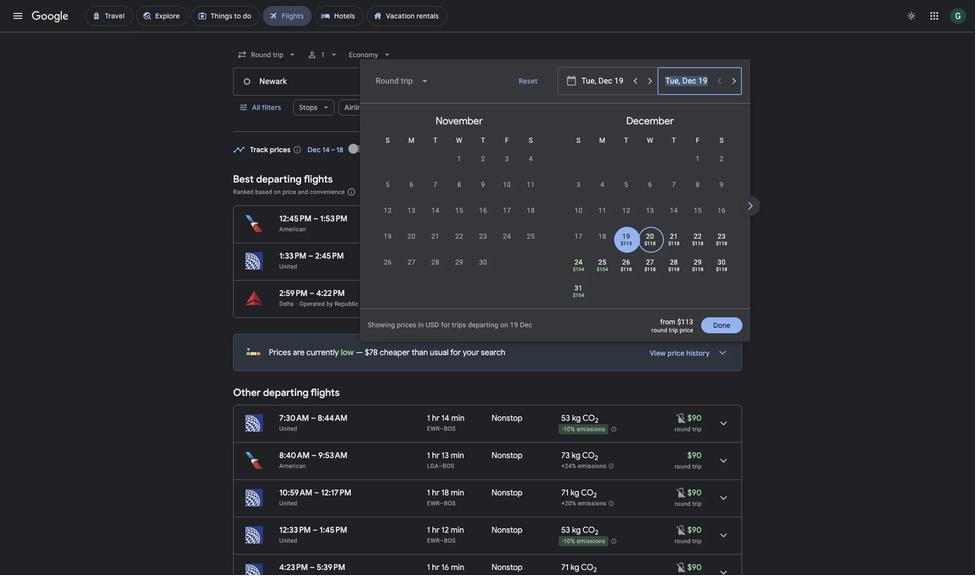 Task type: vqa. For each thing, say whether or not it's contained in the screenshot.


Task type: describe. For each thing, give the bounding box(es) containing it.
Departure time: 10:59 AM. text field
[[280, 488, 313, 498]]

bos inside 1 hr 12 min ewr bos
[[444, 263, 456, 270]]

thu, dec 28 element
[[670, 257, 679, 267]]

28 for 28
[[432, 258, 440, 266]]

showing
[[368, 321, 395, 329]]

– for 2:45 pm
[[309, 251, 314, 261]]

1 vertical spatial dec
[[520, 321, 533, 329]]

2 t from the left
[[481, 136, 486, 144]]

times
[[483, 103, 503, 112]]

convenience
[[310, 189, 345, 195]]

view price history image
[[711, 341, 735, 365]]

21 $118
[[669, 232, 680, 246]]

may apply.
[[580, 189, 611, 195]]

ranked based on price and convenience
[[233, 189, 345, 195]]

co inside the 73 kg co 2
[[583, 451, 595, 461]]

17 for sun, dec 17 element
[[575, 232, 583, 240]]

2 8 button from the left
[[686, 180, 710, 203]]

may
[[582, 189, 593, 195]]

ewr for 1:45 pm
[[427, 537, 440, 544]]

round trip for 2:45 pm
[[675, 264, 702, 271]]

fri, nov 24 element
[[503, 231, 511, 241]]

airlines button
[[339, 96, 387, 119]]

flight details. leaves newark liberty international airport at 4:23 pm on thursday, december 14 and arrives at boston logan international airport at 5:39 pm on thursday, december 14. image
[[712, 561, 736, 575]]

14 for thu, dec 14 element
[[670, 206, 679, 214]]

december
[[627, 115, 674, 127]]

prices for prices include required taxes + fees for 1 adult.
[[362, 189, 380, 195]]

3 for sun, dec 3 element
[[577, 181, 581, 189]]

1 button for december
[[686, 154, 710, 178]]

min for 1 hr 12 min ewr bos
[[451, 251, 465, 261]]

mon, nov 20 element
[[408, 231, 416, 241]]

, 118 us dollars element for 27
[[645, 267, 656, 272]]

14 for tue, nov 14 element
[[432, 206, 440, 214]]

11 for mon, dec 11 element
[[599, 206, 607, 214]]

+24% emissions for 73
[[562, 463, 607, 470]]

optional charges and
[[495, 189, 556, 195]]

sun, nov 26 element
[[384, 257, 392, 267]]

leaves laguardia airport at 8:40 am on thursday, december 14 and arrives at boston logan international airport at 9:53 am on thursday, december 14. element
[[280, 451, 348, 461]]

emissions down the 73 kg co 2
[[578, 463, 607, 470]]

30 $118
[[717, 258, 728, 272]]

departing inside search box
[[468, 321, 499, 329]]

+20%
[[562, 500, 577, 507]]

none search field containing november
[[233, 43, 937, 342]]

sun, nov 5 element
[[386, 180, 390, 190]]

total duration 1 hr 8 min. element
[[427, 214, 492, 225]]

round trip for 12:17 pm
[[675, 500, 702, 507]]

27 for 27 $118
[[647, 258, 655, 266]]

, 118 us dollars element for 26
[[621, 267, 632, 272]]

Departure time: 2:59 PM. text field
[[280, 289, 308, 298]]

1 horizontal spatial 19
[[511, 321, 519, 329]]

12:33 pm – 1:45 pm united
[[280, 525, 348, 544]]

25 button
[[519, 231, 543, 255]]

1 inside total duration 1 hr 16 min. element
[[427, 563, 431, 573]]

sun, dec 17 element
[[575, 231, 583, 241]]

next image
[[739, 194, 763, 218]]

0 vertical spatial on
[[274, 189, 281, 195]]

kg inside kg co 2
[[573, 251, 581, 261]]

ranked
[[233, 189, 254, 195]]

all filters
[[252, 103, 281, 112]]

22 for 22
[[456, 232, 464, 240]]

19 for 19 $113
[[623, 232, 631, 240]]

united for 1:33 pm
[[280, 263, 298, 270]]

2 15 button from the left
[[686, 205, 710, 229]]

7 nonstop flight. element from the top
[[492, 563, 523, 574]]

25 for 25
[[527, 232, 535, 240]]

sun, dec 24 element
[[575, 257, 583, 267]]

view
[[650, 349, 666, 358]]

16 button inside december row group
[[710, 205, 734, 229]]

$118 for 27
[[645, 267, 656, 272]]

7 for "tue, nov 7" element
[[434, 181, 438, 189]]

thu, nov 9 element
[[481, 180, 486, 190]]

53 kg co 2 for 1 hr 14 min
[[562, 413, 599, 425]]

12 button inside december row group
[[615, 205, 639, 229]]

2 horizontal spatial for
[[463, 189, 471, 195]]

73 kg co 2
[[562, 451, 599, 462]]

done button
[[702, 313, 743, 337]]

sun, dec 10 element
[[575, 205, 583, 215]]

6 button inside november row group
[[400, 180, 424, 203]]

airways-
[[361, 300, 384, 307]]

90 us dollars text field for 71
[[688, 488, 702, 498]]

operated
[[300, 300, 325, 307]]

change appearance image
[[900, 4, 924, 28]]

sun, dec 3 element
[[577, 180, 581, 190]]

0 vertical spatial 11 button
[[519, 180, 543, 203]]

track prices
[[250, 145, 291, 154]]

1 horizontal spatial 10 button
[[567, 205, 591, 229]]

history
[[687, 349, 710, 358]]

prices for prices are currently low — $78 cheaper than usual for your search
[[269, 348, 291, 358]]

$90 for 1:45 pm
[[688, 525, 702, 535]]

Departure time: 8:40 AM. text field
[[280, 451, 310, 461]]

united for 7:30 am
[[280, 425, 298, 432]]

connecting
[[589, 103, 628, 112]]

20 for 20
[[408, 232, 416, 240]]

– inside 1 hr 18 min ewr – bos
[[440, 500, 444, 507]]

row containing 10
[[567, 201, 734, 229]]

8 for wed, nov 8 element
[[458, 181, 462, 189]]

airports
[[629, 103, 656, 112]]

4 for sat, nov 4 element
[[529, 155, 533, 163]]

bags
[[396, 103, 413, 112]]

loading results progress bar
[[0, 32, 976, 34]]

showing prices in usd for trips departing on 19 dec
[[368, 321, 533, 329]]

, 118 us dollars element for 28
[[669, 267, 680, 272]]

f for december
[[696, 136, 700, 144]]

1 13 button from the left
[[400, 205, 424, 229]]

sat, nov 25 element
[[527, 231, 535, 241]]

25 for 25 $104
[[599, 258, 607, 266]]

18 inside 1 hr 18 min ewr – bos
[[442, 488, 449, 498]]

10% for 1 hr 14 min
[[564, 426, 576, 433]]

Arrival time: 9:53 AM. text field
[[319, 451, 348, 461]]

fri, nov 10 element
[[503, 180, 511, 190]]

$118 for 30
[[717, 267, 728, 272]]

row containing 26
[[376, 253, 495, 281]]

7:30 am – 8:44 am united
[[280, 413, 348, 432]]

0 horizontal spatial 10 button
[[495, 180, 519, 203]]

nonstop flight. element for 2:45 pm
[[492, 251, 523, 263]]

hr for 1 hr 12 min ewr bos
[[432, 251, 440, 261]]

filters
[[262, 103, 281, 112]]

0 vertical spatial 17 button
[[495, 205, 519, 229]]

9 for thu, nov 9 element
[[481, 181, 486, 189]]

co inside kg co 2
[[583, 251, 596, 261]]

0 horizontal spatial 3 button
[[495, 154, 519, 178]]

other
[[233, 386, 261, 399]]

kg inside the 73 kg co 2
[[572, 451, 581, 461]]

2 inside december row group
[[720, 155, 724, 163]]

wed, dec 6 element
[[649, 180, 653, 190]]

+24% inside 73 kg co +24% emissions
[[562, 301, 577, 308]]

lga inside 1 hr 13 min lga – bos
[[427, 463, 439, 470]]

Departure time: 1:33 PM. text field
[[280, 251, 307, 261]]

, 118 us dollars element for 30
[[717, 267, 728, 272]]

leaves laguardia airport at 2:59 pm on thursday, december 14 and arrives at boston logan international airport at 4:22 pm on thursday, december 14. element
[[280, 289, 345, 298]]

emissions down +20% emissions
[[577, 538, 606, 545]]

lga – bos
[[427, 226, 455, 233]]

5:39 pm
[[317, 563, 346, 573]]

10% for 1 hr 12 min
[[564, 538, 576, 545]]

connection-
[[393, 300, 427, 307]]

sat, dec 30 element
[[718, 257, 726, 267]]

2 inside the 73 kg co 2
[[595, 454, 599, 462]]

1 hr 12 min ewr – bos
[[427, 525, 465, 544]]

30 button
[[472, 257, 495, 281]]

flight details. leaves newark liberty international airport at 7:30 am on thursday, december 14 and arrives at boston logan international airport at 8:44 am on thursday, december 14. image
[[712, 411, 736, 435]]

24 $104
[[573, 258, 585, 272]]

emissions right +20% at the right bottom of the page
[[578, 500, 607, 507]]

, 118 us dollars element for 20
[[645, 241, 656, 246]]

required
[[403, 189, 426, 195]]

round trip for 1:45 pm
[[675, 538, 702, 545]]

1 vertical spatial on
[[501, 321, 509, 329]]

fees
[[449, 189, 461, 195]]

11 for sat, nov 11 element
[[527, 181, 535, 189]]

low
[[341, 348, 354, 358]]

4 s from the left
[[720, 136, 724, 144]]

emissions inside 73 kg co +24% emissions
[[578, 301, 607, 308]]

tue, nov 7 element
[[434, 180, 438, 190]]

wed, nov 8 element
[[458, 180, 462, 190]]

1 vertical spatial 17 button
[[567, 231, 591, 255]]

in
[[419, 321, 424, 329]]

5 for tue, dec 5 element
[[625, 181, 629, 189]]

1 90 us dollars text field from the top
[[688, 451, 702, 461]]

wed, nov 1 element
[[458, 154, 462, 164]]

round for 8:44 am
[[675, 426, 691, 433]]

sat, dec 23 element
[[718, 231, 726, 241]]

taxes
[[428, 189, 443, 195]]

best
[[233, 173, 254, 186]]

21 for 21
[[432, 232, 440, 240]]

0 horizontal spatial 16
[[442, 563, 449, 573]]

Arrival time: 1:45 PM. text field
[[320, 525, 348, 535]]

round trip for 8:44 am
[[675, 426, 702, 433]]

this price for this flight doesn't include overhead bin access. if you need a carry-on bag, use the bags filter to update prices. image
[[676, 561, 688, 573]]

nonstop for 9:53 am
[[492, 451, 523, 461]]

9 for the sat, dec 9 element
[[720, 181, 724, 189]]

$90 for 2:45 pm
[[688, 251, 702, 261]]

1 7 button from the left
[[424, 180, 448, 203]]

Departure time: 4:23 PM. text field
[[280, 563, 308, 573]]

emissions down kg co
[[578, 226, 607, 233]]

ewr for 8:44 am
[[427, 425, 440, 432]]

wed, nov 29 element
[[456, 257, 464, 267]]

1 horizontal spatial for
[[451, 348, 461, 358]]

2 7 button from the left
[[663, 180, 686, 203]]

90 US dollars text field
[[688, 251, 702, 261]]

usd
[[426, 321, 440, 329]]

4:22 pm
[[317, 289, 345, 298]]

4:23 pm – 5:39 pm
[[280, 563, 346, 573]]

1:53 pm
[[320, 214, 348, 224]]

1 and from the left
[[298, 189, 309, 195]]

12:45 pm – 1:53 pm american
[[280, 214, 348, 233]]

1 t from the left
[[434, 136, 438, 144]]

nonstop flight. element for 9:53 am
[[492, 451, 523, 462]]

3 s from the left
[[577, 136, 581, 144]]

mon, dec 18 element
[[599, 231, 607, 241]]

1 5 button from the left
[[376, 180, 400, 203]]

american for 12:45 pm
[[280, 226, 306, 233]]

thu, nov 2 element
[[481, 154, 486, 164]]

+20% emissions
[[562, 500, 607, 507]]

november
[[436, 115, 483, 127]]

1 inside 1 popup button
[[321, 51, 325, 59]]

$90 inside $90 round trip
[[688, 451, 702, 461]]

bos for 18
[[444, 500, 456, 507]]

thu, dec 21 element
[[670, 231, 679, 241]]

1 inside 1 hr 18 min ewr – bos
[[427, 488, 431, 498]]

1 hr 16 min
[[427, 563, 465, 573]]

1 hr 14 min ewr – bos
[[427, 413, 465, 432]]

main menu image
[[12, 10, 24, 22]]

26 for 26
[[384, 258, 392, 266]]

fri, dec 8 element
[[696, 180, 700, 190]]

avg
[[562, 263, 572, 270]]

+24% emissions for kg co
[[562, 226, 607, 233]]

$104 for 31
[[573, 292, 585, 298]]

learn more about ranking image
[[347, 188, 356, 196]]

Departure time: 12:45 PM. text field
[[280, 214, 312, 224]]

mon, nov 6 element
[[410, 180, 414, 190]]

flights for best departing flights
[[304, 173, 333, 186]]

kg inside 73 kg co +24% emissions
[[572, 289, 581, 298]]

adult.
[[478, 189, 494, 195]]

bos for 13
[[443, 463, 455, 470]]

23 $118
[[717, 232, 728, 246]]

90 US dollars text field
[[688, 563, 702, 573]]

2 13 button from the left
[[639, 205, 663, 229]]

9 button inside december row group
[[710, 180, 734, 203]]

search
[[481, 348, 506, 358]]

6 $90 from the top
[[688, 563, 702, 573]]

15 for fri, dec 15 element at top right
[[694, 206, 702, 214]]

2 button for december
[[710, 154, 734, 178]]

done
[[714, 321, 731, 330]]

12:33 pm
[[280, 525, 311, 535]]

wed, nov 15 element
[[456, 205, 464, 215]]

1 8 button from the left
[[448, 180, 472, 203]]

23 for 23
[[479, 232, 488, 240]]

reset button
[[508, 69, 550, 93]]

73 kg co +24% emissions
[[562, 289, 607, 308]]

28 button
[[424, 257, 448, 281]]

22 for 22 $118
[[694, 232, 702, 240]]

thu, nov 16 element
[[479, 205, 488, 215]]

w for december
[[647, 136, 654, 144]]

emissions up the 73 kg co 2
[[577, 426, 606, 433]]

8:40 am – 9:53 am american
[[280, 451, 348, 470]]

19 button
[[376, 231, 400, 255]]

10 for "sun, dec 10" element at the top
[[575, 206, 583, 214]]

6 button inside december row group
[[639, 180, 663, 203]]

times button
[[477, 99, 520, 115]]

1 14 button from the left
[[424, 205, 448, 229]]

departing for other departing flights
[[263, 386, 309, 399]]

– for 5:39 pm
[[310, 563, 315, 573]]

flight details. leaves newark liberty international airport at 10:59 am on thursday, december 14 and arrives at boston logan international airport at 12:17 pm on thursday, december 14. image
[[712, 486, 736, 510]]

12 button inside november row group
[[376, 205, 400, 229]]

price inside from $113 round trip price
[[680, 327, 694, 334]]

row containing 24
[[567, 253, 734, 281]]

14 inside 1 hr 14 min ewr – bos
[[442, 413, 450, 423]]

– inside 1 hr 13 min lga – bos
[[439, 463, 443, 470]]

1 horizontal spatial 18 button
[[591, 231, 615, 255]]

24 button
[[495, 231, 519, 255]]

1 button
[[304, 43, 343, 67]]

1 hr 18 min ewr – bos
[[427, 488, 465, 507]]

- for 1 hr 12 min
[[562, 538, 564, 545]]

71 for flight details. leaves newark liberty international airport at 10:59 am on thursday, december 14 and arrives at boston logan international airport at 12:17 pm on thursday, december 14. icon
[[562, 488, 569, 498]]

trip for 12:17 pm
[[693, 500, 702, 507]]

2:59 pm
[[280, 289, 308, 298]]

connecting airports
[[589, 103, 656, 112]]

2 dl from the left
[[427, 300, 434, 307]]

sat, nov 18 element
[[527, 205, 535, 215]]

1 hr 13 min lga – bos
[[427, 451, 465, 470]]

are
[[293, 348, 305, 358]]

1 inside 1 hr 14 min ewr – bos
[[427, 413, 431, 423]]

23 button
[[472, 231, 495, 255]]

wed, dec 13 element
[[647, 205, 655, 215]]

avg emissions
[[562, 263, 602, 270]]

Arrival time: 1:53 PM. text field
[[320, 214, 348, 224]]

4 for mon, dec 4 element
[[601, 181, 605, 189]]

track
[[250, 145, 268, 154]]

your
[[463, 348, 480, 358]]

25 $104
[[597, 258, 609, 272]]

2 inside kg co 2
[[596, 254, 599, 263]]

0 vertical spatial 4 button
[[519, 154, 543, 178]]

– for 9:53 am
[[312, 451, 317, 461]]

trip for 1:45 pm
[[693, 538, 702, 545]]

mon, dec 11 element
[[599, 205, 607, 215]]

flight details. leaves newark liberty international airport at 12:33 pm on thursday, december 14 and arrives at boston logan international airport at 1:45 pm on thursday, december 14. image
[[712, 523, 736, 547]]

7 for thu, dec 7 element
[[673, 181, 677, 189]]

31 $104
[[573, 284, 585, 298]]

– inside 1 hr 14 min ewr – bos
[[440, 425, 444, 432]]

, 118 us dollars element for 21
[[669, 241, 680, 246]]

emissions
[[530, 103, 562, 112]]

delta
[[280, 300, 294, 307]]

best departing flights
[[233, 173, 333, 186]]

– inside 1 hr 12 min ewr – bos
[[440, 537, 444, 544]]

1 15 button from the left
[[448, 205, 472, 229]]

united for 10:59 am
[[280, 500, 298, 507]]

1 lga from the top
[[427, 226, 439, 233]]

30 for 30 $118
[[718, 258, 726, 266]]

0 vertical spatial price
[[283, 189, 297, 195]]

tue, dec 19, departure date. element
[[623, 231, 631, 241]]



Task type: locate. For each thing, give the bounding box(es) containing it.
53 kg co 2 down +20% emissions
[[562, 525, 599, 537]]

29 down 22 button
[[456, 258, 464, 266]]

2 horizontal spatial 16
[[718, 206, 726, 214]]

2 26 from the left
[[623, 258, 631, 266]]

25 right fri, nov 24 element
[[527, 232, 535, 240]]

5 $90 from the top
[[688, 525, 702, 535]]

Arrival time: 8:44 AM. text field
[[318, 413, 348, 423]]

12:17 pm
[[321, 488, 352, 498]]

14 button
[[424, 205, 448, 229], [663, 205, 686, 229]]

4:23 pm
[[280, 563, 308, 573]]

tue, nov 21 element
[[432, 231, 440, 241]]

, 118 us dollars element right the 27 $118 at the right top of page
[[669, 267, 680, 272]]

grid containing november
[[364, 107, 937, 314]]

co inside 73 kg co +24% emissions
[[583, 289, 595, 298]]

co
[[583, 214, 595, 224], [583, 251, 596, 261], [583, 289, 595, 298], [583, 413, 595, 423], [583, 451, 595, 461], [582, 488, 594, 498], [583, 525, 595, 535], [582, 563, 594, 573]]

10 right adult. on the top of page
[[503, 181, 511, 189]]

2 vertical spatial price
[[668, 349, 685, 358]]

$104 for 25
[[597, 267, 609, 272]]

6 for mon, nov 6 element
[[410, 181, 414, 189]]

17 inside november row group
[[503, 206, 511, 214]]

20 $118
[[645, 232, 656, 246]]

1 2 button from the left
[[472, 154, 495, 178]]

1 button up 'fri, dec 8' element
[[686, 154, 710, 178]]

bos for 14
[[444, 425, 456, 432]]

9
[[481, 181, 486, 189], [720, 181, 724, 189]]

1 53 kg co 2 from the top
[[562, 413, 599, 425]]

leaves newark liberty international airport at 4:23 pm on thursday, december 14 and arrives at boston logan international airport at 5:39 pm on thursday, december 14. element
[[280, 563, 346, 573]]

9 button inside november row group
[[472, 180, 495, 203]]

0 horizontal spatial 5
[[386, 181, 390, 189]]

min inside 1 hr 12 min ewr – bos
[[451, 525, 465, 535]]

0 horizontal spatial 15 button
[[448, 205, 472, 229]]

0 horizontal spatial 26
[[384, 258, 392, 266]]

1 vertical spatial -10% emissions
[[562, 538, 606, 545]]

20 for 20 $118
[[647, 232, 655, 240]]

united inside 12:33 pm – 1:45 pm united
[[280, 537, 298, 544]]

– inside 7:30 am – 8:44 am united
[[311, 413, 316, 423]]

bos down total duration 1 hr 18 min. element
[[444, 500, 456, 507]]

leaves newark liberty international airport at 10:59 am on thursday, december 14 and arrives at boston logan international airport at 12:17 pm on thursday, december 14. element
[[280, 488, 352, 498]]

row
[[448, 145, 543, 178], [686, 145, 734, 178], [376, 175, 543, 203], [567, 175, 734, 203], [376, 201, 543, 229], [567, 201, 734, 229], [376, 227, 543, 255], [567, 227, 734, 255], [376, 253, 495, 281], [567, 253, 734, 281]]

4 ewr from the top
[[427, 537, 440, 544]]

round for 2:45 pm
[[675, 264, 691, 271]]

united down 10:59 am
[[280, 500, 298, 507]]

2 total duration 1 hr 12 min. element from the top
[[427, 525, 492, 537]]

ewr for 12:17 pm
[[427, 500, 440, 507]]

wed, dec 27 element
[[647, 257, 655, 267]]

view price history
[[650, 349, 710, 358]]

2 1 button from the left
[[686, 154, 710, 178]]

2 button up the sat, dec 9 element
[[710, 154, 734, 178]]

0 vertical spatial 3
[[505, 155, 509, 163]]

min inside 1 hr 14 min ewr – bos
[[452, 413, 465, 423]]

s up "sat, dec 2" element
[[720, 136, 724, 144]]

90 US dollars text field
[[688, 413, 702, 423]]

bos inside 1 hr 13 min lga – bos
[[443, 463, 455, 470]]

12 inside 1 hr 12 min ewr – bos
[[442, 525, 449, 535]]

w for november
[[456, 136, 463, 144]]

swap origin and destination. image
[[386, 76, 397, 88]]

trip for 8:44 am
[[693, 426, 702, 433]]

hr inside 1 hr 13 min lga – bos
[[432, 451, 440, 461]]

nonstop for 1:45 pm
[[492, 525, 523, 535]]

thu, nov 23 element
[[479, 231, 488, 241]]

0 vertical spatial for
[[463, 189, 471, 195]]

bos down the total duration 1 hr 13 min. element
[[443, 463, 455, 470]]

tue, dec 26 element
[[623, 257, 631, 267]]

hr for 1 hr 13 min lga – bos
[[432, 451, 440, 461]]

and
[[298, 189, 309, 195], [544, 189, 554, 195]]

+24% down kg co
[[562, 226, 577, 233]]

90 us dollars text field for 53
[[688, 525, 702, 535]]

fri, nov 17 element
[[503, 205, 511, 215]]

4 round trip from the top
[[675, 500, 702, 507]]

14 right wed, dec 13 element
[[670, 206, 679, 214]]

hr for 1 hr 12 min ewr – bos
[[432, 525, 440, 535]]

0 vertical spatial prices
[[362, 189, 380, 195]]

1 vertical spatial 10
[[575, 206, 583, 214]]

0 horizontal spatial prices
[[269, 348, 291, 358]]

trip left flight details. leaves newark liberty international airport at 10:59 am on thursday, december 14 and arrives at boston logan international airport at 12:17 pm on thursday, december 14. icon
[[693, 500, 702, 507]]

hr down 1 hr 14 min ewr – bos
[[432, 451, 440, 461]]

1 - from the top
[[562, 426, 564, 433]]

2 20 from the left
[[647, 232, 655, 240]]

row containing 5
[[376, 175, 543, 203]]

– right 1:33 pm on the top left of the page
[[309, 251, 314, 261]]

1 vertical spatial 3
[[577, 181, 581, 189]]

1 28 from the left
[[432, 258, 440, 266]]

16 for thu, nov 16 element
[[479, 206, 488, 214]]

prices include required taxes + fees for 1 adult.
[[362, 189, 494, 195]]

trip inside $90 round trip
[[693, 463, 702, 470]]

22 $118
[[693, 232, 704, 246]]

13 down 1 hr 14 min ewr – bos
[[442, 451, 449, 461]]

27
[[408, 258, 416, 266], [647, 258, 655, 266]]

sat, dec 9 element
[[720, 180, 724, 190]]

0 horizontal spatial 14 button
[[424, 205, 448, 229]]

Arrival time: 12:17 PM. text field
[[321, 488, 352, 498]]

1 inside 1 hr 12 min ewr bos
[[427, 251, 431, 261]]

mon, dec 4 element
[[601, 180, 605, 190]]

0 vertical spatial 25
[[527, 232, 535, 240]]

- for 1 hr 14 min
[[562, 426, 564, 433]]

round trip left flight details. leaves newark liberty international airport at 10:59 am on thursday, december 14 and arrives at boston logan international airport at 12:17 pm on thursday, december 14. icon
[[675, 500, 702, 507]]

23 inside 23 $118
[[718, 232, 726, 240]]

7 nonstop from the top
[[492, 563, 523, 573]]

min inside 1 hr 13 min lga – bos
[[451, 451, 465, 461]]

american inside the 8:40 am – 9:53 am american
[[280, 463, 306, 470]]

1 horizontal spatial prices
[[362, 189, 380, 195]]

1 horizontal spatial 30
[[718, 258, 726, 266]]

1 vertical spatial total duration 1 hr 12 min. element
[[427, 525, 492, 537]]

1 inside december row group
[[696, 155, 700, 163]]

row containing 12
[[376, 201, 543, 229]]

28 for 28 $118
[[670, 258, 679, 266]]

25 inside button
[[527, 232, 535, 240]]

2 horizontal spatial 18
[[599, 232, 607, 240]]

1 vertical spatial for
[[441, 321, 450, 329]]

12:45 pm
[[280, 214, 312, 224]]

-
[[562, 426, 564, 433], [562, 538, 564, 545]]

0 horizontal spatial 28
[[432, 258, 440, 266]]

2 5 from the left
[[625, 181, 629, 189]]

fri, dec 15 element
[[694, 205, 702, 215]]

73 for 73 kg co 2
[[562, 451, 570, 461]]

11
[[527, 181, 535, 189], [599, 206, 607, 214]]

28 $118
[[669, 258, 680, 272]]

4 this price for this flight doesn't include overhead bin access. if you need a carry-on bag, use the bags filter to update prices. image from the top
[[676, 524, 688, 536]]

2 horizontal spatial 14
[[670, 206, 679, 214]]

trip for 2:45 pm
[[693, 264, 702, 271]]

0 horizontal spatial 8
[[458, 181, 462, 189]]

1 30 from the left
[[479, 258, 488, 266]]

1 horizontal spatial 1 button
[[686, 154, 710, 178]]

-10% emissions for 1 hr 14 min
[[562, 426, 606, 433]]

5 inside december row group
[[625, 181, 629, 189]]

hr for 1 hr 16 min
[[432, 563, 440, 573]]

0 horizontal spatial 9
[[481, 181, 486, 189]]

sat, nov 4 element
[[529, 154, 533, 164]]

kg co
[[570, 214, 595, 224]]

m down "connecting"
[[600, 136, 606, 144]]

min down 1 hr 18 min ewr – bos on the bottom
[[451, 525, 465, 535]]

53
[[562, 413, 571, 423], [562, 525, 571, 535]]

21 inside 21 $118
[[670, 232, 679, 240]]

trip down fri, dec 15 element at top right
[[693, 226, 702, 233]]

1 inside november row group
[[458, 155, 462, 163]]

tue, nov 28 element
[[432, 257, 440, 267]]

1 vertical spatial $113
[[678, 318, 694, 326]]

2 -10% emissions from the top
[[562, 538, 606, 545]]

2
[[481, 155, 486, 163], [720, 155, 724, 163], [596, 254, 599, 263], [595, 416, 599, 425], [595, 454, 599, 462], [594, 491, 598, 500], [595, 528, 599, 537], [594, 566, 598, 574]]

0 vertical spatial 18 button
[[519, 205, 543, 229]]

optional
[[495, 189, 519, 195]]

26
[[384, 258, 392, 266], [623, 258, 631, 266]]

1 horizontal spatial 29
[[694, 258, 702, 266]]

6 button up mon, nov 13 element on the left top of the page
[[400, 180, 424, 203]]

3 hr from the top
[[432, 451, 440, 461]]

30 inside button
[[479, 258, 488, 266]]

14 inside november row group
[[432, 206, 440, 214]]

ewr
[[427, 263, 440, 270], [427, 425, 440, 432], [427, 500, 440, 507], [427, 537, 440, 544]]

20 button
[[400, 231, 424, 255]]

17 inside december row group
[[575, 232, 583, 240]]

1 horizontal spatial 9
[[720, 181, 724, 189]]

1 6 from the left
[[410, 181, 414, 189]]

include
[[381, 189, 401, 195]]

1 horizontal spatial 24
[[575, 258, 583, 266]]

nonstop flight. element for 1:53 pm
[[492, 214, 523, 225]]

1 vertical spatial 53 kg co 2
[[562, 525, 599, 537]]

0 horizontal spatial 23
[[479, 232, 488, 240]]

this price for this flight doesn't include overhead bin access. if you need a carry-on bag, use the bags filter to update prices. image for 8:44 am
[[676, 412, 688, 424]]

sun, nov 19 element
[[384, 231, 392, 241]]

24 for 24
[[503, 232, 511, 240]]

m down the bags "popup button"
[[409, 136, 415, 144]]

1 29 from the left
[[456, 258, 464, 266]]

total duration 1 hr 12 min. element for 53
[[427, 525, 492, 537]]

nonstop flight. element
[[492, 214, 523, 225], [492, 251, 523, 263], [492, 413, 523, 425], [492, 451, 523, 462], [492, 488, 523, 499], [492, 525, 523, 537], [492, 563, 523, 574]]

american down 12:45 pm "text box"
[[280, 226, 306, 233]]

9 inside december row group
[[720, 181, 724, 189]]

total duration 1 hr 16 min. element
[[427, 563, 492, 574]]

1 hr 12 min ewr bos
[[427, 251, 465, 270]]

16 inside december row group
[[718, 206, 726, 214]]

17 down kg co
[[575, 232, 583, 240]]

13 left thu, dec 14 element
[[647, 206, 655, 214]]

8 right thu, dec 7 element
[[696, 181, 700, 189]]

3 for the fri, nov 3 element
[[505, 155, 509, 163]]

73 left 31 $104
[[562, 289, 570, 298]]

2 m from the left
[[600, 136, 606, 144]]

1 w from the left
[[456, 136, 463, 144]]

0 horizontal spatial dec
[[308, 145, 321, 154]]

prices for showing
[[397, 321, 417, 329]]

stops button
[[293, 96, 335, 119]]

, 113 us dollars element
[[621, 241, 632, 246]]

0 horizontal spatial 10
[[503, 181, 511, 189]]

73 up +20% at the right bottom of the page
[[562, 451, 570, 461]]

stops
[[299, 103, 318, 112]]

1 horizontal spatial 25
[[599, 258, 607, 266]]

reset
[[520, 77, 538, 86]]

None field
[[233, 46, 302, 64], [345, 46, 396, 64], [368, 69, 437, 93], [233, 46, 302, 64], [345, 46, 396, 64], [368, 69, 437, 93]]

tue, dec 12 element
[[623, 205, 631, 215]]

3 ewr from the top
[[427, 500, 440, 507]]

4 button up mon, dec 11 element
[[591, 180, 615, 203]]

price
[[283, 189, 297, 195], [680, 327, 694, 334], [668, 349, 685, 358]]

11 button inside december row group
[[591, 205, 615, 229]]

, 118 us dollars element
[[645, 241, 656, 246], [669, 241, 680, 246], [693, 241, 704, 246], [717, 241, 728, 246], [621, 267, 632, 272], [645, 267, 656, 272], [669, 267, 680, 272], [693, 267, 704, 272], [717, 267, 728, 272]]

november row group
[[364, 107, 555, 304]]

$113 for 19
[[621, 241, 632, 246]]

29 button
[[448, 257, 472, 281]]

1 22 from the left
[[456, 232, 464, 240]]

row containing 17
[[567, 227, 734, 255]]

emissions down kg co 2
[[574, 263, 602, 270]]

wed, dec 20 element
[[647, 231, 655, 241]]

apply.
[[595, 189, 611, 195]]

0 horizontal spatial 8 button
[[448, 180, 472, 203]]

10:59 am
[[280, 488, 313, 498]]

28
[[432, 258, 440, 266], [670, 258, 679, 266]]

2 +24% emissions from the top
[[562, 463, 607, 470]]

trip inside from $113 round trip price
[[670, 327, 679, 334]]

28 inside button
[[432, 258, 440, 266]]

Departure text field
[[582, 68, 628, 95], [581, 68, 627, 95]]

6 right include
[[410, 181, 414, 189]]

1 7 from the left
[[434, 181, 438, 189]]

Return text field
[[666, 68, 712, 95], [666, 68, 711, 95]]

1 1 button from the left
[[448, 154, 472, 178]]

$90 left flight details. leaves newark liberty international airport at 10:59 am on thursday, december 14 and arrives at boston logan international airport at 12:17 pm on thursday, december 14. icon
[[688, 488, 702, 498]]

1 horizontal spatial 2 button
[[710, 154, 734, 178]]

+24% for kg co
[[562, 226, 577, 233]]

emissions
[[578, 226, 607, 233], [574, 263, 602, 270], [578, 301, 607, 308], [577, 426, 606, 433], [578, 463, 607, 470], [578, 500, 607, 507], [577, 538, 606, 545]]

6 inside november row group
[[410, 181, 414, 189]]

sat, dec 16 element
[[718, 205, 726, 215]]

trip for 1:53 pm
[[693, 226, 702, 233]]

from $113 round trip price
[[652, 318, 694, 334]]

0 horizontal spatial 9 button
[[472, 180, 495, 203]]

5 right mon, dec 4 element
[[625, 181, 629, 189]]

1 button
[[448, 154, 472, 178], [686, 154, 710, 178]]

3 united from the top
[[280, 500, 298, 507]]

thu, dec 14 element
[[670, 205, 679, 215]]

, 118 us dollars element for 29
[[693, 267, 704, 272]]

2 53 from the top
[[562, 525, 571, 535]]

sun, dec 31 element
[[575, 283, 583, 293]]

29 inside button
[[456, 258, 464, 266]]

and right the charges
[[544, 189, 554, 195]]

ewr inside 1 hr 14 min ewr – bos
[[427, 425, 440, 432]]

thu, nov 30 element
[[479, 257, 488, 267]]

53 kg co 2 for 1 hr 12 min
[[562, 525, 599, 537]]

2 2 button from the left
[[710, 154, 734, 178]]

2 united from the top
[[280, 425, 298, 432]]

4
[[529, 155, 533, 163], [601, 181, 605, 189]]

bos inside 1 hr 14 min ewr – bos
[[444, 425, 456, 432]]

main content containing best departing flights
[[233, 137, 743, 575]]

6 nonstop from the top
[[492, 525, 523, 535]]

prices for track
[[270, 145, 291, 154]]

1 9 from the left
[[481, 181, 486, 189]]

round inside from $113 round trip price
[[652, 327, 668, 334]]

– for 1:45 pm
[[313, 525, 318, 535]]

1 dl from the left
[[384, 300, 392, 307]]

1 71 from the top
[[562, 488, 569, 498]]

lga
[[427, 226, 439, 233], [427, 463, 439, 470]]

from
[[661, 318, 676, 326]]

4 united from the top
[[280, 537, 298, 544]]

1 vertical spatial 25
[[599, 258, 607, 266]]

1 +24% from the top
[[562, 226, 577, 233]]

1 horizontal spatial 18
[[527, 206, 535, 214]]

18 for sat, nov 18 element
[[527, 206, 535, 214]]

, 118 us dollars element right 25 $104
[[621, 267, 632, 272]]

1 horizontal spatial 7 button
[[663, 180, 686, 203]]

on up "search"
[[501, 321, 509, 329]]

1 vertical spatial prices
[[397, 321, 417, 329]]

m for december
[[600, 136, 606, 144]]

hr inside 1 hr 12 min ewr – bos
[[432, 525, 440, 535]]

w inside december row group
[[647, 136, 654, 144]]

1 horizontal spatial 8
[[696, 181, 700, 189]]

f inside december row group
[[696, 136, 700, 144]]

73
[[562, 289, 570, 298], [562, 451, 570, 461]]

1 vertical spatial 71 kg co 2
[[562, 563, 598, 574]]

13 inside november row group
[[408, 206, 416, 214]]

1 26 from the left
[[384, 258, 392, 266]]

round down the from
[[652, 327, 668, 334]]

1 horizontal spatial 16 button
[[710, 205, 734, 229]]

mon, nov 27 element
[[408, 257, 416, 267]]

0 vertical spatial $113
[[621, 241, 632, 246]]

mon, nov 13 element
[[408, 205, 416, 215]]

0 horizontal spatial and
[[298, 189, 309, 195]]

0 horizontal spatial 14
[[432, 206, 440, 214]]

4 $90 from the top
[[688, 488, 702, 498]]

18 for the "mon, dec 18" element
[[599, 232, 607, 240]]

fri, dec 1 element
[[696, 154, 700, 164]]

26 inside 26 $118
[[623, 258, 631, 266]]

and down best departing flights
[[298, 189, 309, 195]]

dl up showing
[[384, 300, 392, 307]]

connecting airports button
[[583, 99, 673, 115]]

21 inside button
[[432, 232, 440, 240]]

nonstop flight. element for 8:44 am
[[492, 413, 523, 425]]

m inside row group
[[600, 136, 606, 144]]

19 inside 19 button
[[384, 232, 392, 240]]

1 vertical spatial 10 button
[[567, 205, 591, 229]]

+24% for 73
[[562, 463, 577, 470]]

6 hr from the top
[[432, 563, 440, 573]]

round up this price for this flight doesn't include overhead bin access. if you need a carry-on bag, use the bags filter to update prices. image
[[675, 538, 691, 545]]

1 16 button from the left
[[472, 205, 495, 229]]

26 inside button
[[384, 258, 392, 266]]

trip down 90 us dollars text box
[[693, 426, 702, 433]]

9 left fri, nov 10 element
[[481, 181, 486, 189]]

2 vertical spatial for
[[451, 348, 461, 358]]

10 inside december row group
[[575, 206, 583, 214]]

1 horizontal spatial 4 button
[[591, 180, 615, 203]]

round trip down fri, dec 15 element at top right
[[675, 226, 702, 233]]

$118 down $90 text field
[[693, 267, 704, 272]]

tue, dec 5 element
[[625, 180, 629, 190]]

1 total duration 1 hr 12 min. element from the top
[[427, 251, 492, 263]]

$118 up "sat, dec 30" element
[[717, 241, 728, 246]]

73 inside the 73 kg co 2
[[562, 451, 570, 461]]

trips
[[452, 321, 467, 329]]

18 down the charges
[[527, 206, 535, 214]]

– left the 9:53 am
[[312, 451, 317, 461]]

1 15 from the left
[[456, 206, 464, 214]]

, 118 us dollars element for 23
[[717, 241, 728, 246]]

row containing 3
[[567, 175, 734, 203]]

departing right trips
[[468, 321, 499, 329]]

21 right wed, dec 20 element
[[670, 232, 679, 240]]

mon, dec 25 element
[[599, 257, 607, 267]]

3 round trip from the top
[[675, 426, 702, 433]]

0 horizontal spatial 5 button
[[376, 180, 400, 203]]

26 $118
[[621, 258, 632, 272]]

operated by republic airways-dl connection-dl shuttle
[[300, 300, 456, 307]]

4 t from the left
[[672, 136, 677, 144]]

12 inside december row group
[[623, 206, 631, 214]]

2 $90 from the top
[[688, 413, 702, 423]]

2 9 button from the left
[[710, 180, 734, 203]]

8 inside december row group
[[696, 181, 700, 189]]

5 for sun, nov 5 element
[[386, 181, 390, 189]]

1 inside 1 hr 12 min ewr – bos
[[427, 525, 431, 535]]

$118 for 23
[[717, 241, 728, 246]]

Departure time: 12:33 PM. text field
[[280, 525, 311, 535]]

dec 14 – 18
[[308, 145, 344, 154]]

None search field
[[233, 43, 937, 342]]

f inside november row group
[[505, 136, 509, 144]]

fri, dec 22 element
[[694, 231, 702, 241]]

on right based
[[274, 189, 281, 195]]

1 21 from the left
[[432, 232, 440, 240]]

bos left wed, nov 22 element
[[443, 226, 455, 233]]

wed, nov 22 element
[[456, 231, 464, 241]]

2 71 kg co 2 from the top
[[562, 563, 598, 574]]

american for 8:40 am
[[280, 463, 306, 470]]

2 28 from the left
[[670, 258, 679, 266]]

kg
[[572, 214, 581, 224], [573, 251, 581, 261], [572, 289, 581, 298], [573, 413, 581, 423], [572, 451, 581, 461], [571, 488, 580, 498], [573, 525, 581, 535], [571, 563, 580, 573]]

0 horizontal spatial 13 button
[[400, 205, 424, 229]]

1 horizontal spatial 14 button
[[663, 205, 686, 229]]

53 for 1 hr 14 min
[[562, 413, 571, 423]]

bos inside 1 hr 12 min ewr – bos
[[444, 537, 456, 544]]

nonstop flight. element for 12:17 pm
[[492, 488, 523, 499]]

republic
[[335, 300, 359, 307]]

0 horizontal spatial 18 button
[[519, 205, 543, 229]]

17
[[503, 206, 511, 214], [575, 232, 583, 240]]

min for 1 hr 12 min ewr – bos
[[451, 525, 465, 535]]

3 nonstop flight. element from the top
[[492, 413, 523, 425]]

1 f from the left
[[505, 136, 509, 144]]

0 horizontal spatial dl
[[384, 300, 392, 307]]

flight details. leaves laguardia airport at 8:40 am on thursday, december 14 and arrives at boston logan international airport at 9:53 am on thursday, december 14. image
[[712, 449, 736, 473]]

1 horizontal spatial 22
[[694, 232, 702, 240]]

2 round trip from the top
[[675, 264, 702, 271]]

sat, dec 2 element
[[720, 154, 724, 164]]

2 and from the left
[[544, 189, 554, 195]]

2 s from the left
[[529, 136, 533, 144]]

, 118 us dollars element up $90 text field
[[693, 241, 704, 246]]

0 vertical spatial -10% emissions
[[562, 426, 606, 433]]

1 horizontal spatial 9 button
[[710, 180, 734, 203]]

1 s from the left
[[386, 136, 390, 144]]

18
[[527, 206, 535, 214], [599, 232, 607, 240], [442, 488, 449, 498]]

1 horizontal spatial m
[[600, 136, 606, 144]]

2 29 from the left
[[694, 258, 702, 266]]

total duration 1 hr 12 min. element
[[427, 251, 492, 263], [427, 525, 492, 537]]

0 vertical spatial 53 kg co 2
[[562, 413, 599, 425]]

2 14 button from the left
[[663, 205, 686, 229]]

row group inside grid
[[746, 107, 937, 304]]

29 for 29
[[456, 258, 464, 266]]

round for 1:53 pm
[[675, 226, 691, 233]]

total duration 1 hr 14 min. element
[[427, 413, 492, 425]]

8:40 am
[[280, 451, 310, 461]]

$90 for 8:44 am
[[688, 413, 702, 423]]

trip up 90 us dollars text field
[[693, 538, 702, 545]]

thu, dec 7 element
[[673, 180, 677, 190]]

2 button
[[472, 154, 495, 178], [710, 154, 734, 178]]

min inside 1 hr 12 min ewr bos
[[451, 251, 465, 261]]

2 15 from the left
[[694, 206, 702, 214]]

0 vertical spatial 3 button
[[495, 154, 519, 178]]

+
[[444, 189, 448, 195]]

dl left shuttle
[[427, 300, 434, 307]]

find the best price region
[[233, 137, 743, 166]]

emissions down 31 $104
[[578, 301, 607, 308]]

0 vertical spatial total duration 1 hr 12 min. element
[[427, 251, 492, 263]]

2 71 from the top
[[562, 563, 569, 573]]

1 +24% emissions from the top
[[562, 226, 607, 233]]

leaves laguardia airport at 12:45 pm on thursday, december 14 and arrives at boston logan international airport at 1:53 pm on thursday, december 14. element
[[280, 214, 348, 224]]

3 button up "sun, dec 10" element at the top
[[567, 180, 591, 203]]

prices
[[270, 145, 291, 154], [397, 321, 417, 329]]

53 for 1 hr 12 min
[[562, 525, 571, 535]]

prices inside 'find the best price' region
[[270, 145, 291, 154]]

0 horizontal spatial m
[[409, 136, 415, 144]]

Departure time: 7:30 AM. text field
[[280, 413, 309, 423]]

26 down the , 113 us dollars element
[[623, 258, 631, 266]]

$90 round trip
[[675, 451, 702, 470]]

hr inside 1 hr 14 min ewr – bos
[[432, 413, 440, 423]]

– for 12:17 pm
[[315, 488, 319, 498]]

lga down the total duration 1 hr 13 min. element
[[427, 463, 439, 470]]

1 vertical spatial +24% emissions
[[562, 463, 607, 470]]

1 vertical spatial 17
[[575, 232, 583, 240]]

27 $118
[[645, 258, 656, 272]]

american down 8:40 am
[[280, 463, 306, 470]]

1 23 from the left
[[479, 232, 488, 240]]

0 horizontal spatial 15
[[456, 206, 464, 214]]

6
[[410, 181, 414, 189], [649, 181, 653, 189]]

s down airlines popup button
[[386, 136, 390, 144]]

16 inside november row group
[[479, 206, 488, 214]]

3 this price for this flight doesn't include overhead bin access. if you need a carry-on bag, use the bags filter to update prices. image from the top
[[676, 487, 688, 499]]

2 ewr from the top
[[427, 425, 440, 432]]

2 american from the top
[[280, 463, 306, 470]]

2 inside november row group
[[481, 155, 486, 163]]

price down best departing flights
[[283, 189, 297, 195]]

american inside 12:45 pm – 1:53 pm american
[[280, 226, 306, 233]]

24 right the avg on the right
[[575, 258, 583, 266]]

bos inside 1 hr 18 min ewr – bos
[[444, 500, 456, 507]]

1 53 from the top
[[562, 413, 571, 423]]

12 inside 1 hr 12 min ewr bos
[[442, 251, 449, 261]]

27 down 20 $118
[[647, 258, 655, 266]]

, 104 us dollars element for 24
[[573, 267, 585, 272]]

row group
[[746, 107, 937, 304]]

2 button for november
[[472, 154, 495, 178]]

8
[[458, 181, 462, 189], [696, 181, 700, 189]]

5 inside november row group
[[386, 181, 390, 189]]

12 inside november row group
[[384, 206, 392, 214]]

fri, dec 29 element
[[694, 257, 702, 267]]

1 vertical spatial 18
[[599, 232, 607, 240]]

prices
[[362, 189, 380, 195], [269, 348, 291, 358]]

-10% emissions
[[562, 426, 606, 433], [562, 538, 606, 545]]

total duration 1 hr 18 min. element
[[427, 488, 492, 499]]

round trip for 1:53 pm
[[675, 226, 702, 233]]

1 10% from the top
[[564, 426, 576, 433]]

united for 12:33 pm
[[280, 537, 298, 544]]

19 for 19
[[384, 232, 392, 240]]

1 american from the top
[[280, 226, 306, 233]]

price button
[[433, 99, 473, 115]]

this price for this flight doesn't include overhead bin access. if you need a carry-on bag, use the bags filter to update prices. image up this price for this flight doesn't include overhead bin access. if you need a carry-on bag, use the bags filter to update prices. image
[[676, 524, 688, 536]]

row containing 19
[[376, 227, 543, 255]]

1 27 from the left
[[408, 258, 416, 266]]

1 horizontal spatial 3 button
[[567, 180, 591, 203]]

Arrival time: 4:22 PM. text field
[[317, 289, 345, 298]]

duration
[[683, 103, 711, 112]]

s down emissions popup button
[[577, 136, 581, 144]]

2 vertical spatial +24%
[[562, 463, 577, 470]]

1 12 button from the left
[[376, 205, 400, 229]]

1 horizontal spatial 8 button
[[686, 180, 710, 203]]

- down +20% at the right bottom of the page
[[562, 538, 564, 545]]

26 button
[[376, 257, 400, 281]]

1 this price for this flight doesn't include overhead bin access. if you need a carry-on bag, use the bags filter to update prices. image from the top
[[676, 250, 688, 262]]

– inside 1:33 pm – 2:45 pm united
[[309, 251, 314, 261]]

2 21 from the left
[[670, 232, 679, 240]]

4 button
[[519, 154, 543, 178], [591, 180, 615, 203]]

1 5 from the left
[[386, 181, 390, 189]]

round inside $90 round trip
[[675, 463, 691, 470]]

7 inside november row group
[[434, 181, 438, 189]]

10 button
[[495, 180, 519, 203], [567, 205, 591, 229]]

2 16 button from the left
[[710, 205, 734, 229]]

round trip
[[675, 226, 702, 233], [675, 264, 702, 271], [675, 426, 702, 433], [675, 500, 702, 507], [675, 538, 702, 545]]

10:59 am – 12:17 pm united
[[280, 488, 352, 507]]

hr for 1 hr 14 min ewr – bos
[[432, 413, 440, 423]]

5 nonstop flight. element from the top
[[492, 488, 523, 499]]

18 button up 'mon, dec 25' element at the right
[[591, 231, 615, 255]]

27 inside button
[[408, 258, 416, 266]]

$118 for 22
[[693, 241, 704, 246]]

all filters button
[[233, 96, 289, 119]]

$118 right 29 $118
[[717, 267, 728, 272]]

1 inside 1 hr 13 min lga – bos
[[427, 451, 431, 461]]

0 horizontal spatial 4
[[529, 155, 533, 163]]

leaves newark liberty international airport at 1:33 pm on thursday, december 14 and arrives at boston logan international airport at 2:45 pm on thursday, december 14. element
[[280, 251, 344, 261]]

1 united from the top
[[280, 263, 298, 270]]

0 vertical spatial 4
[[529, 155, 533, 163]]

1 horizontal spatial 5
[[625, 181, 629, 189]]

2 73 from the top
[[562, 451, 570, 461]]

$118 for 26
[[621, 267, 632, 272]]

0 vertical spatial 71 kg co 2
[[562, 488, 598, 500]]

0 horizontal spatial 6 button
[[400, 180, 424, 203]]

6 button up wed, dec 13 element
[[639, 180, 663, 203]]

19 inside 19 $113
[[623, 232, 631, 240]]

0 horizontal spatial for
[[441, 321, 450, 329]]

19 $113
[[621, 232, 632, 246]]

total duration 1 hr 13 min. element
[[427, 451, 492, 462]]

bos down total duration 1 hr 14 min. element
[[444, 425, 456, 432]]

8 button up wed, nov 15 element at the top left of page
[[448, 180, 472, 203]]

1 vertical spatial flights
[[311, 386, 340, 399]]

$113 inside row
[[621, 241, 632, 246]]

$104 right the avg on the right
[[573, 267, 585, 272]]

w up wed, nov 1 element
[[456, 136, 463, 144]]

learn more about tracked prices image
[[293, 145, 302, 154]]

0 horizontal spatial 6
[[410, 181, 414, 189]]

0 vertical spatial 53
[[562, 413, 571, 423]]

3 t from the left
[[625, 136, 629, 144]]

9 inside november row group
[[481, 181, 486, 189]]

1 vertical spatial 71
[[562, 563, 569, 573]]

sun, nov 12 element
[[384, 205, 392, 215]]

3 +24% from the top
[[562, 463, 577, 470]]

4 hr from the top
[[432, 488, 440, 498]]

dl
[[384, 300, 392, 307], [427, 300, 434, 307]]

– down total duration 1 hr 18 min. element
[[440, 500, 444, 507]]

m for november
[[409, 136, 415, 144]]

0 vertical spatial 17
[[503, 206, 511, 214]]

11 right fri, nov 10 element
[[527, 181, 535, 189]]

hr inside 1 hr 18 min ewr – bos
[[432, 488, 440, 498]]

2 f from the left
[[696, 136, 700, 144]]

1 horizontal spatial 13
[[442, 451, 449, 461]]

16 down 1 hr 12 min ewr – bos
[[442, 563, 449, 573]]

1 vertical spatial -
[[562, 538, 564, 545]]

1 $90 from the top
[[688, 251, 702, 261]]

tue, nov 14 element
[[432, 205, 440, 215]]

by
[[327, 300, 333, 307]]

14 inside december row group
[[670, 206, 679, 214]]

1 button up wed, nov 8 element
[[448, 154, 472, 178]]

ewr inside 1 hr 12 min ewr – bos
[[427, 537, 440, 544]]

– inside the 8:40 am – 9:53 am american
[[312, 451, 317, 461]]

2 8 from the left
[[696, 181, 700, 189]]

1 horizontal spatial 14
[[442, 413, 450, 423]]

6 left thu, dec 7 element
[[649, 181, 653, 189]]

this price for this flight doesn't include overhead bin access. if you need a carry-on bag, use the bags filter to update prices. image for 2:45 pm
[[676, 250, 688, 262]]

28 inside 28 $118
[[670, 258, 679, 266]]

shuttle
[[436, 300, 456, 307]]

price
[[439, 103, 456, 112]]

1 nonstop flight. element from the top
[[492, 214, 523, 225]]

20 inside 20 $118
[[647, 232, 655, 240]]

1 vertical spatial 11
[[599, 206, 607, 214]]

sat, nov 11 element
[[527, 180, 535, 190]]

11 button
[[519, 180, 543, 203], [591, 205, 615, 229]]

, 118 us dollars element down $90 text field
[[693, 267, 704, 272]]

emissions button
[[524, 99, 579, 115]]

1 horizontal spatial 13 button
[[639, 205, 663, 229]]

0 horizontal spatial 11 button
[[519, 180, 543, 203]]

9 button up sat, dec 16 element
[[710, 180, 734, 203]]

, 118 us dollars element right 29 $118
[[717, 267, 728, 272]]

17 down optional
[[503, 206, 511, 214]]

leaves newark liberty international airport at 7:30 am on thursday, december 14 and arrives at boston logan international airport at 8:44 am on thursday, december 14. element
[[280, 413, 348, 423]]

None text field
[[233, 68, 389, 96]]

, 118 us dollars element right 26 $118
[[645, 267, 656, 272]]

$113 right the from
[[678, 318, 694, 326]]

than
[[412, 348, 428, 358]]

2 vertical spatial departing
[[263, 386, 309, 399]]

this price for this flight doesn't include overhead bin access. if you need a carry-on bag, use the bags filter to update prices. image
[[676, 250, 688, 262], [676, 412, 688, 424], [676, 487, 688, 499], [676, 524, 688, 536]]

27 for 27
[[408, 258, 416, 266]]

this price for this flight doesn't include overhead bin access. if you need a carry-on bag, use the bags filter to update prices. image for 12:17 pm
[[676, 487, 688, 499]]

1 vertical spatial 24
[[575, 258, 583, 266]]

2 nonstop flight. element from the top
[[492, 251, 523, 263]]

0 horizontal spatial on
[[274, 189, 281, 195]]

4 right may
[[601, 181, 605, 189]]

$113 inside from $113 round trip price
[[678, 318, 694, 326]]

0 vertical spatial 10 button
[[495, 180, 519, 203]]

Arrival time: 2:45 PM. text field
[[315, 251, 344, 261]]

grid
[[364, 107, 937, 314]]

united down 12:33 pm text box
[[280, 537, 298, 544]]

1 20 from the left
[[408, 232, 416, 240]]

25
[[527, 232, 535, 240], [599, 258, 607, 266]]

1 horizontal spatial and
[[544, 189, 554, 195]]

main content
[[233, 137, 743, 575]]

– for bos
[[439, 226, 443, 233]]

2 5 button from the left
[[615, 180, 639, 203]]

prices left are
[[269, 348, 291, 358]]

Arrival time: 5:39 PM. text field
[[317, 563, 346, 573]]

united inside 1:33 pm – 2:45 pm united
[[280, 263, 298, 270]]

1 horizontal spatial 15
[[694, 206, 702, 214]]

2 6 button from the left
[[639, 180, 663, 203]]

, 104 us dollars element
[[573, 267, 585, 272], [597, 267, 609, 272], [573, 292, 585, 298]]

1 ewr from the top
[[427, 263, 440, 270]]

71 kg co 2
[[562, 488, 598, 500], [562, 563, 598, 574]]

6 nonstop flight. element from the top
[[492, 525, 523, 537]]

13 for wed, dec 13 element
[[647, 206, 655, 214]]

7 inside december row group
[[673, 181, 677, 189]]

90 US dollars text field
[[688, 451, 702, 461], [688, 488, 702, 498], [688, 525, 702, 535]]

dec inside 'find the best price' region
[[308, 145, 321, 154]]

0 horizontal spatial 3
[[505, 155, 509, 163]]

13 inside 1 hr 13 min lga – bos
[[442, 451, 449, 461]]

$118 up wed, dec 27 element
[[645, 241, 656, 246]]

12 down 1 hr 18 min ewr – bos on the bottom
[[442, 525, 449, 535]]

0 vertical spatial -
[[562, 426, 564, 433]]

29 inside 29 $118
[[694, 258, 702, 266]]

29 for 29 $118
[[694, 258, 702, 266]]

min inside 1 hr 18 min ewr – bos
[[451, 488, 465, 498]]

s
[[386, 136, 390, 144], [529, 136, 533, 144], [577, 136, 581, 144], [720, 136, 724, 144]]

18 down 1 hr 13 min lga – bos
[[442, 488, 449, 498]]

30 down 23 button
[[479, 258, 488, 266]]

– down the total duration 1 hr 13 min. element
[[439, 463, 443, 470]]

0 vertical spatial flights
[[304, 173, 333, 186]]

$113 for from $113
[[678, 318, 694, 326]]

, 104 us dollars element for 31
[[573, 292, 585, 298]]

13 inside december row group
[[647, 206, 655, 214]]

kg co 2
[[571, 251, 599, 263]]

– down total duration 1 hr 14 min. element
[[440, 425, 444, 432]]

29 $118
[[693, 258, 704, 272]]

15 inside november row group
[[456, 206, 464, 214]]

53 kg co 2 up the 73 kg co 2
[[562, 413, 599, 425]]

-10% emissions down +20% emissions
[[562, 538, 606, 545]]

, 118 us dollars element up wed, dec 27 element
[[645, 241, 656, 246]]

30 for 30
[[479, 258, 488, 266]]

+24% down 31 $104
[[562, 301, 577, 308]]

leaves newark liberty international airport at 12:33 pm on thursday, december 14 and arrives at boston logan international airport at 1:45 pm on thursday, december 14. element
[[280, 525, 348, 535]]

24 inside the 24 $104
[[575, 258, 583, 266]]

all
[[252, 103, 261, 112]]

18 inside december row group
[[599, 232, 607, 240]]

+24% emissions
[[562, 226, 607, 233], [562, 463, 607, 470]]

december row group
[[555, 107, 746, 307]]

fri, nov 3 element
[[505, 154, 509, 164]]

73 inside 73 kg co +24% emissions
[[562, 289, 570, 298]]

– inside 12:45 pm – 1:53 pm american
[[314, 214, 319, 224]]

, 104 us dollars element down 31
[[573, 292, 585, 298]]



